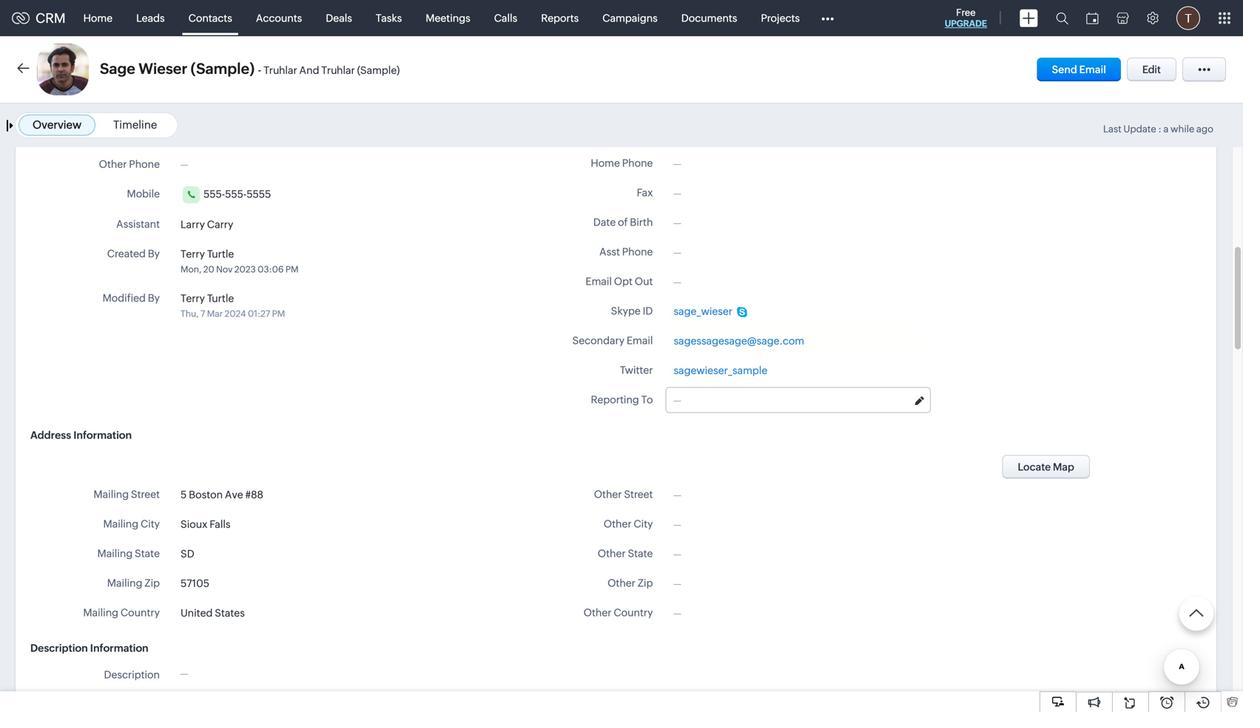 Task type: vqa. For each thing, say whether or not it's contained in the screenshot.


Task type: locate. For each thing, give the bounding box(es) containing it.
crm
[[36, 11, 66, 26]]

email left opt
[[586, 276, 612, 287]]

country down mailing zip
[[121, 607, 160, 619]]

accounts
[[256, 12, 302, 24]]

home up date
[[591, 157, 620, 169]]

asst
[[599, 246, 620, 258]]

03:06
[[258, 264, 284, 274]]

zip for mailing zip
[[145, 578, 160, 589]]

information down mailing country
[[90, 643, 148, 654]]

mailing city
[[103, 518, 160, 530]]

1 truhlar from the left
[[264, 64, 297, 76]]

carry
[[207, 219, 233, 230]]

1 horizontal spatial home
[[591, 157, 620, 169]]

1 zip from the left
[[145, 578, 160, 589]]

#88
[[245, 489, 263, 501]]

street for other street
[[624, 489, 653, 501]]

phone
[[622, 157, 653, 169], [129, 158, 160, 170], [622, 246, 653, 258]]

other down the other street
[[604, 518, 632, 530]]

mailing for mailing street
[[94, 489, 129, 501]]

0 horizontal spatial country
[[121, 607, 160, 619]]

email for secondary email
[[627, 335, 653, 347]]

deals
[[326, 12, 352, 24]]

create menu element
[[1011, 0, 1047, 36]]

2 by from the top
[[148, 292, 160, 304]]

mailing for mailing state
[[97, 548, 133, 560]]

calls link
[[482, 0, 529, 36]]

mailing down mailing city
[[97, 548, 133, 560]]

other for other zip
[[608, 578, 636, 589]]

tasks link
[[364, 0, 414, 36]]

1 vertical spatial information
[[90, 643, 148, 654]]

description down mailing country
[[30, 643, 88, 654]]

0 horizontal spatial truhlar
[[264, 64, 297, 76]]

other for other city
[[604, 518, 632, 530]]

0 horizontal spatial description
[[30, 643, 88, 654]]

pm inside terry turtle mon, 20 nov 2023 03:06 pm
[[285, 264, 299, 274]]

2 street from the left
[[624, 489, 653, 501]]

other city
[[604, 518, 653, 530]]

profile image
[[1177, 6, 1200, 30]]

0 horizontal spatial home
[[83, 12, 113, 24]]

terry turtle thu, 7 mar 2024 01:27 pm
[[181, 293, 285, 319]]

1 vertical spatial email
[[586, 276, 612, 287]]

1 horizontal spatial country
[[614, 607, 653, 619]]

free
[[956, 7, 976, 18]]

pm inside terry turtle thu, 7 mar 2024 01:27 pm
[[272, 309, 285, 319]]

1 by from the top
[[148, 248, 160, 260]]

terry up thu,
[[181, 293, 205, 304]]

by for modified by
[[148, 292, 160, 304]]

1 vertical spatial turtle
[[207, 293, 234, 304]]

email right send
[[1079, 64, 1106, 75]]

0 vertical spatial pm
[[285, 264, 299, 274]]

mailing
[[94, 489, 129, 501], [103, 518, 138, 530], [97, 548, 133, 560], [107, 578, 142, 589], [83, 607, 118, 619]]

crm link
[[12, 11, 66, 26]]

1 vertical spatial by
[[148, 292, 160, 304]]

terry for created by
[[181, 248, 205, 260]]

0 horizontal spatial state
[[135, 548, 160, 560]]

timeline link
[[113, 118, 157, 131]]

reporting to
[[591, 394, 653, 406]]

None button
[[1002, 455, 1090, 479]]

zip down other state
[[638, 578, 653, 589]]

mailing up mailing country
[[107, 578, 142, 589]]

other down other city
[[598, 548, 626, 560]]

0 vertical spatial turtle
[[207, 248, 234, 260]]

city for mailing city
[[141, 518, 160, 530]]

modified by
[[103, 292, 160, 304]]

0 vertical spatial email
[[1079, 64, 1106, 75]]

turtle
[[207, 248, 234, 260], [207, 293, 234, 304]]

state
[[135, 548, 160, 560], [628, 548, 653, 560]]

email inside button
[[1079, 64, 1106, 75]]

other up other country
[[608, 578, 636, 589]]

state up mailing zip
[[135, 548, 160, 560]]

terry inside terry turtle thu, 7 mar 2024 01:27 pm
[[181, 293, 205, 304]]

0 horizontal spatial city
[[141, 518, 160, 530]]

other up the mobile
[[99, 158, 127, 170]]

phone up fax
[[622, 157, 653, 169]]

address information
[[30, 430, 132, 441]]

sd
[[181, 548, 194, 560]]

0 vertical spatial by
[[148, 248, 160, 260]]

city up other state
[[634, 518, 653, 530]]

phone right asst
[[622, 246, 653, 258]]

2 state from the left
[[628, 548, 653, 560]]

update
[[1123, 124, 1156, 135]]

0 horizontal spatial zip
[[145, 578, 160, 589]]

tasks
[[376, 12, 402, 24]]

other up other city
[[594, 489, 622, 501]]

meetings
[[426, 12, 470, 24]]

0 vertical spatial home
[[83, 12, 113, 24]]

united
[[181, 607, 213, 619]]

home for home
[[83, 12, 113, 24]]

2 turtle from the top
[[207, 293, 234, 304]]

1 country from the left
[[121, 607, 160, 619]]

mailing up mailing city
[[94, 489, 129, 501]]

1 vertical spatial description
[[104, 669, 160, 681]]

555-
[[203, 188, 225, 200], [225, 188, 247, 200]]

leads link
[[124, 0, 177, 36]]

turtle inside terry turtle mon, 20 nov 2023 03:06 pm
[[207, 248, 234, 260]]

2 zip from the left
[[638, 578, 653, 589]]

(sample) left -
[[191, 60, 255, 77]]

home inside "link"
[[83, 12, 113, 24]]

0 vertical spatial description
[[30, 643, 88, 654]]

1 vertical spatial pm
[[272, 309, 285, 319]]

turtle inside terry turtle thu, 7 mar 2024 01:27 pm
[[207, 293, 234, 304]]

terry
[[181, 248, 205, 260], [181, 293, 205, 304]]

pm right 01:27
[[272, 309, 285, 319]]

state up other zip
[[628, 548, 653, 560]]

terry turtle mon, 20 nov 2023 03:06 pm
[[181, 248, 299, 274]]

ave
[[225, 489, 243, 501]]

sagessagesage@sage.com
[[674, 335, 804, 347]]

truhlar right and
[[321, 64, 355, 76]]

and
[[299, 64, 319, 76]]

other state
[[598, 548, 653, 560]]

truhlar and truhlar (sample) link
[[264, 64, 400, 77]]

while
[[1171, 124, 1194, 135]]

sagessagesage@sage.com link
[[674, 333, 804, 349]]

pm right '03:06'
[[285, 264, 299, 274]]

sioux falls
[[181, 519, 230, 531]]

edit
[[1142, 64, 1161, 75]]

2 vertical spatial email
[[627, 335, 653, 347]]

modified
[[103, 292, 146, 304]]

description information
[[30, 643, 148, 654]]

mailing down mailing street
[[103, 518, 138, 530]]

1 horizontal spatial city
[[634, 518, 653, 530]]

sagewieser_sample
[[674, 365, 767, 377]]

2 terry from the top
[[181, 293, 205, 304]]

other for other country
[[584, 607, 612, 619]]

street up other city
[[624, 489, 653, 501]]

city up "mailing state"
[[141, 518, 160, 530]]

other down other zip
[[584, 607, 612, 619]]

by right modified
[[148, 292, 160, 304]]

home right crm
[[83, 12, 113, 24]]

555-555-5555
[[203, 188, 271, 200]]

1 horizontal spatial state
[[628, 548, 653, 560]]

opt
[[614, 276, 633, 287]]

0 horizontal spatial street
[[131, 489, 160, 501]]

mailing country
[[83, 607, 160, 619]]

1 vertical spatial home
[[591, 157, 620, 169]]

wieser
[[139, 60, 187, 77]]

phone up the mobile
[[129, 158, 160, 170]]

campaigns link
[[591, 0, 669, 36]]

information
[[73, 430, 132, 441], [90, 643, 148, 654]]

2 city from the left
[[634, 518, 653, 530]]

0 vertical spatial information
[[73, 430, 132, 441]]

1 horizontal spatial street
[[624, 489, 653, 501]]

1 horizontal spatial truhlar
[[321, 64, 355, 76]]

2 truhlar from the left
[[321, 64, 355, 76]]

2024
[[225, 309, 246, 319]]

information right address
[[73, 430, 132, 441]]

1 turtle from the top
[[207, 248, 234, 260]]

terry for modified by
[[181, 293, 205, 304]]

zip
[[145, 578, 160, 589], [638, 578, 653, 589]]

0 vertical spatial terry
[[181, 248, 205, 260]]

terry up 'mon,'
[[181, 248, 205, 260]]

other for other state
[[598, 548, 626, 560]]

out
[[635, 276, 653, 287]]

2 horizontal spatial email
[[1079, 64, 1106, 75]]

1 horizontal spatial email
[[627, 335, 653, 347]]

5 boston ave #88
[[181, 489, 263, 501]]

truhlar right -
[[264, 64, 297, 76]]

phone for other phone
[[129, 158, 160, 170]]

mailing up description information
[[83, 607, 118, 619]]

2 country from the left
[[614, 607, 653, 619]]

street
[[131, 489, 160, 501], [624, 489, 653, 501]]

home
[[83, 12, 113, 24], [591, 157, 620, 169]]

1 street from the left
[[131, 489, 160, 501]]

1 horizontal spatial (sample)
[[357, 64, 400, 76]]

email for send email
[[1079, 64, 1106, 75]]

free upgrade
[[945, 7, 987, 28]]

logo image
[[12, 12, 30, 24]]

email up twitter
[[627, 335, 653, 347]]

sagewieser_sample link
[[674, 363, 767, 378]]

1 city from the left
[[141, 518, 160, 530]]

turtle up nov
[[207, 248, 234, 260]]

other
[[99, 158, 127, 170], [594, 489, 622, 501], [604, 518, 632, 530], [598, 548, 626, 560], [608, 578, 636, 589], [584, 607, 612, 619]]

campaigns
[[602, 12, 658, 24]]

1 horizontal spatial zip
[[638, 578, 653, 589]]

secondary
[[572, 335, 625, 347]]

terry inside terry turtle mon, 20 nov 2023 03:06 pm
[[181, 248, 205, 260]]

to
[[641, 394, 653, 406]]

zip down "mailing state"
[[145, 578, 160, 589]]

1 vertical spatial terry
[[181, 293, 205, 304]]

create menu image
[[1020, 9, 1038, 27]]

(sample) down tasks
[[357, 64, 400, 76]]

street up mailing city
[[131, 489, 160, 501]]

by right created
[[148, 248, 160, 260]]

country down other zip
[[614, 607, 653, 619]]

(sample)
[[191, 60, 255, 77], [357, 64, 400, 76]]

turtle up mar
[[207, 293, 234, 304]]

overview link
[[33, 118, 81, 131]]

mobile
[[127, 188, 160, 200]]

state for other state
[[628, 548, 653, 560]]

pm
[[285, 264, 299, 274], [272, 309, 285, 319]]

mailing state
[[97, 548, 160, 560]]

1 horizontal spatial description
[[104, 669, 160, 681]]

other for other street
[[594, 489, 622, 501]]

1 state from the left
[[135, 548, 160, 560]]

1 terry from the top
[[181, 248, 205, 260]]

description down description information
[[104, 669, 160, 681]]

projects link
[[749, 0, 812, 36]]



Task type: describe. For each thing, give the bounding box(es) containing it.
home link
[[71, 0, 124, 36]]

other for other phone
[[99, 158, 127, 170]]

projects
[[761, 12, 800, 24]]

state for mailing state
[[135, 548, 160, 560]]

mailing for mailing country
[[83, 607, 118, 619]]

street for mailing street
[[131, 489, 160, 501]]

date
[[593, 216, 616, 228]]

boston
[[189, 489, 223, 501]]

pm for created by
[[285, 264, 299, 274]]

other country
[[584, 607, 653, 619]]

documents
[[681, 12, 737, 24]]

calendar image
[[1086, 12, 1099, 24]]

send email button
[[1037, 58, 1121, 81]]

0 horizontal spatial (sample)
[[191, 60, 255, 77]]

states
[[215, 607, 245, 619]]

city for other city
[[634, 518, 653, 530]]

assistant
[[116, 218, 160, 230]]

date of birth
[[593, 216, 653, 228]]

mailing for mailing city
[[103, 518, 138, 530]]

address
[[30, 430, 71, 441]]

(sample) inside sage wieser (sample) - truhlar and truhlar (sample)
[[357, 64, 400, 76]]

edit button
[[1127, 58, 1177, 81]]

birth
[[630, 216, 653, 228]]

send email
[[1052, 64, 1106, 75]]

:
[[1158, 124, 1162, 135]]

2 555- from the left
[[225, 188, 247, 200]]

contacts link
[[177, 0, 244, 36]]

-
[[258, 64, 261, 77]]

search image
[[1056, 12, 1068, 24]]

created by
[[107, 248, 160, 260]]

home for home phone
[[591, 157, 620, 169]]

email opt out
[[586, 276, 653, 287]]

thu,
[[181, 309, 199, 319]]

5
[[181, 489, 187, 501]]

twitter
[[620, 364, 653, 376]]

1 555- from the left
[[203, 188, 225, 200]]

0 horizontal spatial email
[[586, 276, 612, 287]]

zip for other zip
[[638, 578, 653, 589]]

send
[[1052, 64, 1077, 75]]

mon,
[[181, 264, 202, 274]]

other phone
[[99, 158, 160, 170]]

20
[[203, 264, 214, 274]]

mailing street
[[94, 489, 160, 501]]

asst phone
[[599, 246, 653, 258]]

profile element
[[1168, 0, 1209, 36]]

larry carry
[[181, 219, 233, 230]]

turtle for modified by
[[207, 293, 234, 304]]

last update : a while ago
[[1103, 124, 1214, 135]]

last
[[1103, 124, 1122, 135]]

information for address information
[[73, 430, 132, 441]]

sage
[[100, 60, 135, 77]]

mailing zip
[[107, 578, 160, 589]]

5555
[[247, 188, 271, 200]]

phone for asst phone
[[622, 246, 653, 258]]

home phone
[[591, 157, 653, 169]]

Other Modules field
[[812, 6, 844, 30]]

deals link
[[314, 0, 364, 36]]

7
[[200, 309, 205, 319]]

upgrade
[[945, 18, 987, 28]]

sage_wieser
[[674, 306, 733, 317]]

mar
[[207, 309, 223, 319]]

57105
[[181, 578, 209, 590]]

leads
[[136, 12, 165, 24]]

created
[[107, 248, 146, 260]]

documents link
[[669, 0, 749, 36]]

turtle for created by
[[207, 248, 234, 260]]

other zip
[[608, 578, 653, 589]]

reports
[[541, 12, 579, 24]]

mailing for mailing zip
[[107, 578, 142, 589]]

by for created by
[[148, 248, 160, 260]]

reporting
[[591, 394, 639, 406]]

falls
[[210, 519, 230, 531]]

country for mailing country
[[121, 607, 160, 619]]

nov
[[216, 264, 233, 274]]

ago
[[1196, 124, 1214, 135]]

country for other country
[[614, 607, 653, 619]]

skype id
[[611, 305, 653, 317]]

a
[[1163, 124, 1169, 135]]

contacts
[[188, 12, 232, 24]]

01:27
[[248, 309, 270, 319]]

description for description information
[[30, 643, 88, 654]]

united states
[[181, 607, 245, 619]]

other street
[[594, 489, 653, 501]]

larry
[[181, 219, 205, 230]]

overview
[[33, 118, 81, 131]]

search element
[[1047, 0, 1077, 36]]

sage wieser (sample) - truhlar and truhlar (sample)
[[100, 60, 400, 77]]

sioux
[[181, 519, 208, 531]]

phone for home phone
[[622, 157, 653, 169]]

id
[[643, 305, 653, 317]]

pm for modified by
[[272, 309, 285, 319]]

sage_wieser link
[[674, 304, 747, 319]]

description for description
[[104, 669, 160, 681]]

information for description information
[[90, 643, 148, 654]]

secondary email
[[572, 335, 653, 347]]



